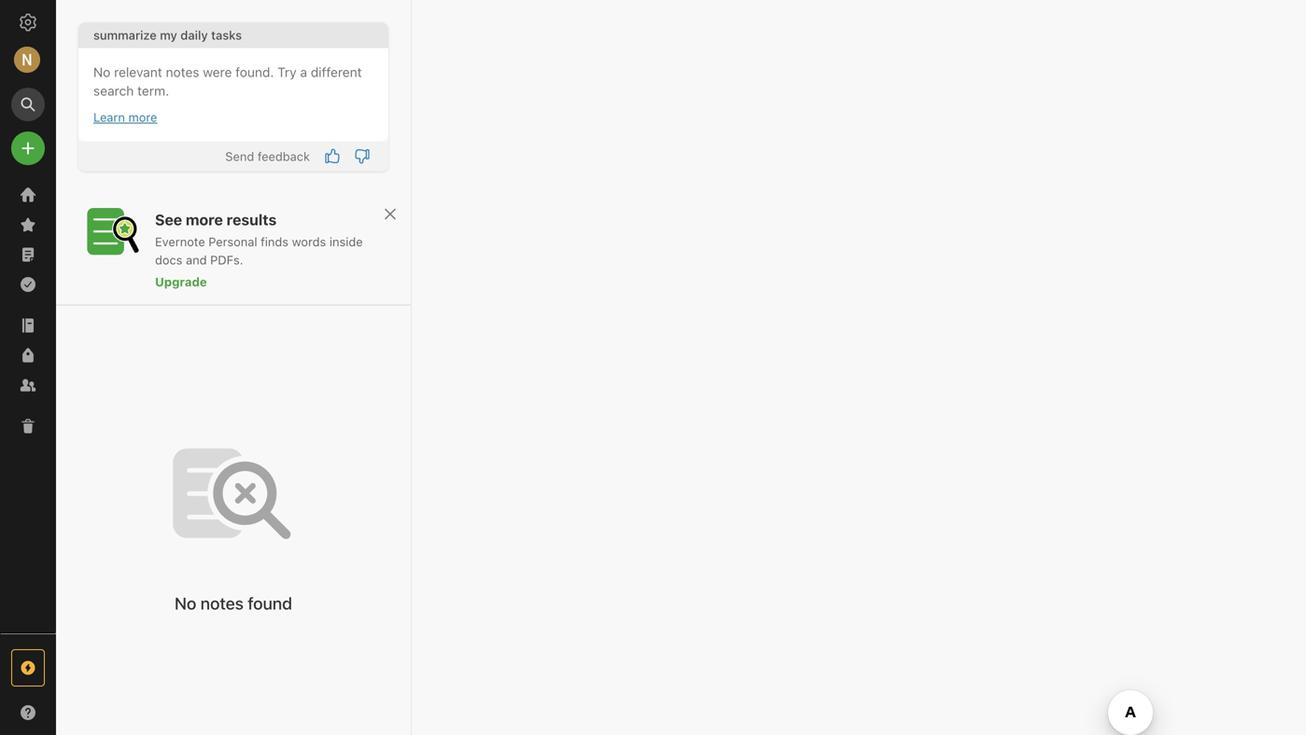 Task type: describe. For each thing, give the bounding box(es) containing it.
relevant
[[114, 64, 162, 80]]

found.
[[236, 64, 274, 80]]

no for no notes found
[[175, 594, 196, 614]]

summarize my daily tasks
[[93, 28, 242, 42]]

inside
[[330, 235, 363, 249]]

finds
[[261, 235, 289, 249]]

no relevant notes were found. try a different search term.
[[93, 64, 362, 99]]

learn more link
[[93, 110, 157, 124]]

Account field
[[0, 41, 56, 78]]

notes inside the no relevant notes were found. try a different search term.
[[166, 64, 199, 80]]

learn
[[93, 110, 125, 124]]

feedback
[[258, 149, 310, 163]]

results
[[227, 211, 277, 229]]

evernote
[[155, 235, 205, 249]]

learn more
[[93, 110, 157, 124]]

note list element
[[56, 0, 412, 736]]

daily
[[181, 28, 208, 42]]

summarize
[[93, 28, 157, 42]]

account image
[[14, 47, 40, 73]]

no notes found
[[175, 594, 292, 614]]

see more results evernote personal finds words inside docs and pdfs. upgrade
[[155, 211, 363, 289]]

more for see
[[186, 211, 223, 229]]

pdfs.
[[210, 253, 243, 267]]

click to expand image
[[48, 701, 62, 724]]

1 horizontal spatial notes
[[201, 594, 244, 614]]

more for learn
[[128, 110, 157, 124]]

upgrade button
[[155, 275, 271, 289]]



Task type: vqa. For each thing, say whether or not it's contained in the screenshot.
the bottommost 'tab list'
no



Task type: locate. For each thing, give the bounding box(es) containing it.
upgrade image
[[17, 658, 39, 680]]

note window - empty element
[[412, 0, 1307, 736]]

1 horizontal spatial no
[[175, 594, 196, 614]]

my
[[160, 28, 177, 42]]

WHAT'S NEW field
[[0, 699, 56, 728]]

1 horizontal spatial more
[[186, 211, 223, 229]]

0 horizontal spatial more
[[128, 110, 157, 124]]

personal
[[209, 235, 257, 249]]

more down term.
[[128, 110, 157, 124]]

1 vertical spatial notes
[[201, 594, 244, 614]]

1 vertical spatial no
[[175, 594, 196, 614]]

0 horizontal spatial no
[[93, 64, 111, 80]]

more up evernote
[[186, 211, 223, 229]]

no inside the no relevant notes were found. try a different search term.
[[93, 64, 111, 80]]

notes left 'found'
[[201, 594, 244, 614]]

and
[[186, 253, 207, 267]]

home image
[[17, 184, 39, 206]]

words
[[292, 235, 326, 249]]

docs
[[155, 253, 183, 267]]

0 vertical spatial no
[[93, 64, 111, 80]]

search
[[93, 83, 134, 99]]

more inside the see more results evernote personal finds words inside docs and pdfs. upgrade
[[186, 211, 223, 229]]

no left 'found'
[[175, 594, 196, 614]]

upgrade
[[155, 275, 207, 289]]

a
[[300, 64, 307, 80]]

see
[[155, 211, 182, 229]]

found
[[248, 594, 292, 614]]

tasks
[[211, 28, 242, 42]]

were
[[203, 64, 232, 80]]

notes up term.
[[166, 64, 199, 80]]

send feedback
[[225, 149, 310, 163]]

tree
[[0, 180, 56, 633]]

settings image
[[17, 11, 39, 34]]

more
[[128, 110, 157, 124], [186, 211, 223, 229]]

no up search
[[93, 64, 111, 80]]

no
[[93, 64, 111, 80], [175, 594, 196, 614]]

term.
[[137, 83, 169, 99]]

different
[[311, 64, 362, 80]]

send
[[225, 149, 254, 163]]

notes
[[166, 64, 199, 80], [201, 594, 244, 614]]

0 vertical spatial notes
[[166, 64, 199, 80]]

try
[[278, 64, 297, 80]]

1 vertical spatial more
[[186, 211, 223, 229]]

no for no relevant notes were found. try a different search term.
[[93, 64, 111, 80]]

0 vertical spatial more
[[128, 110, 157, 124]]

edit search image
[[11, 88, 45, 121]]

0 horizontal spatial notes
[[166, 64, 199, 80]]



